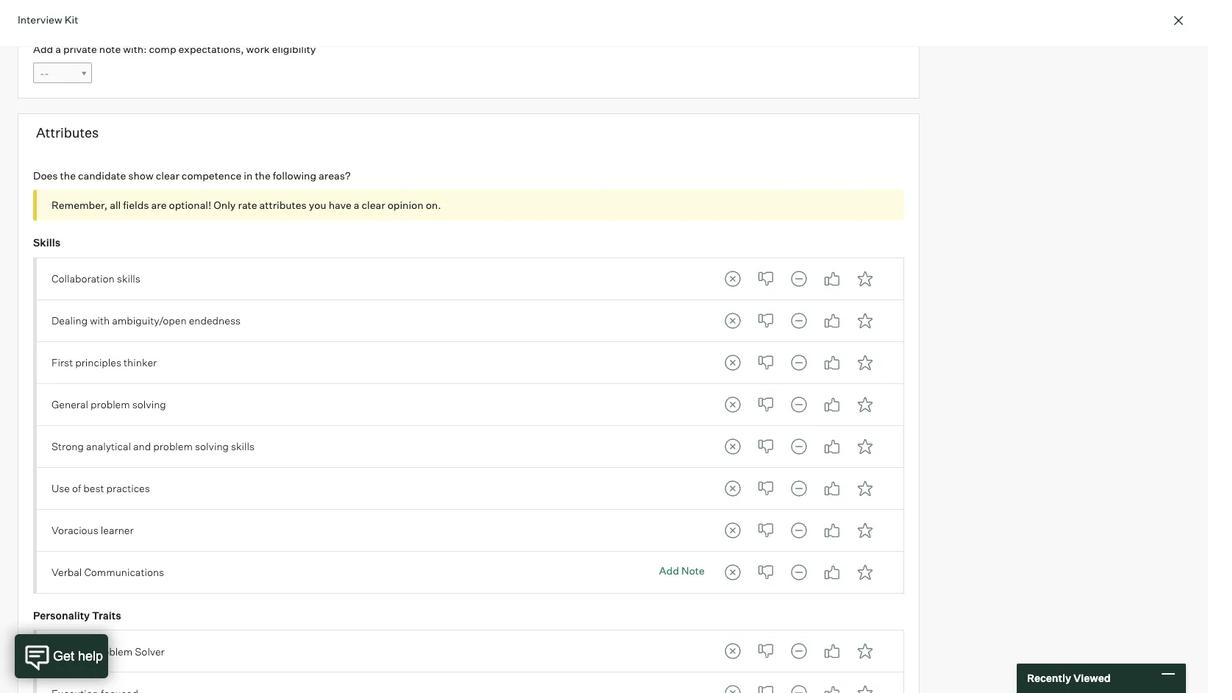 Task type: locate. For each thing, give the bounding box(es) containing it.
with
[[90, 314, 110, 327]]

personality traits
[[33, 609, 121, 622]]

yes button for strong analytical and problem solving skills
[[818, 432, 847, 461]]

2 definitely not button from the top
[[718, 306, 748, 335]]

use of best practices
[[52, 482, 150, 495]]

5 yes image from the top
[[818, 637, 847, 666]]

4 definitely not button from the top
[[718, 390, 748, 419]]

2 strong yes button from the top
[[851, 306, 880, 335]]

no button for collaboration skills
[[751, 264, 781, 293]]

yes button for dealing with ambiguity/open endedness
[[818, 306, 847, 335]]

with:
[[123, 43, 147, 56]]

3 mixed button from the top
[[785, 348, 814, 377]]

5 mixed button from the top
[[785, 432, 814, 461]]

1 definitely not button from the top
[[718, 264, 748, 293]]

9 mixed button from the top
[[785, 637, 814, 666]]

strong yes button for creative problem solver
[[851, 637, 880, 666]]

0 horizontal spatial clear
[[156, 169, 179, 181]]

tab list
[[718, 264, 880, 293], [718, 306, 880, 335], [718, 348, 880, 377], [718, 390, 880, 419], [718, 432, 880, 461], [718, 474, 880, 503], [718, 516, 880, 545], [718, 558, 880, 587], [718, 637, 880, 666], [718, 679, 880, 693]]

3 mixed image from the top
[[785, 390, 814, 419]]

7 strong yes button from the top
[[851, 516, 880, 545]]

--
[[40, 67, 49, 80]]

1 mixed image from the top
[[785, 348, 814, 377]]

strong yes button for strong analytical and problem solving skills
[[851, 432, 880, 461]]

10 definitely not button from the top
[[718, 679, 748, 693]]

1 strong yes image from the top
[[851, 264, 880, 293]]

practices
[[106, 482, 150, 495]]

definitely not button
[[718, 264, 748, 293], [718, 306, 748, 335], [718, 348, 748, 377], [718, 390, 748, 419], [718, 432, 748, 461], [718, 474, 748, 503], [718, 516, 748, 545], [718, 558, 748, 587], [718, 637, 748, 666], [718, 679, 748, 693]]

clear right the show
[[156, 169, 179, 181]]

2 yes button from the top
[[818, 306, 847, 335]]

1 vertical spatial a
[[354, 199, 360, 211]]

a right have
[[354, 199, 360, 211]]

4 tab list from the top
[[718, 390, 880, 419]]

analytical
[[86, 440, 131, 453]]

problem
[[93, 645, 133, 658]]

2 mixed image from the top
[[785, 306, 814, 335]]

2 mixed image from the top
[[785, 474, 814, 503]]

0 horizontal spatial skills
[[117, 272, 141, 285]]

mixed image
[[785, 264, 814, 293], [785, 306, 814, 335], [785, 390, 814, 419], [785, 432, 814, 461], [785, 516, 814, 545], [785, 679, 814, 693]]

fields
[[123, 199, 149, 211]]

4 mixed image from the top
[[785, 432, 814, 461]]

5 tab list from the top
[[718, 432, 880, 461]]

1 horizontal spatial problem
[[153, 440, 193, 453]]

yes button for first principles thinker
[[818, 348, 847, 377]]

3 no image from the top
[[751, 390, 781, 419]]

yes image for voracious learner
[[818, 516, 847, 545]]

collaboration skills
[[52, 272, 141, 285]]

6 tab list from the top
[[718, 474, 880, 503]]

strong yes image
[[851, 306, 880, 335], [851, 390, 880, 419], [851, 432, 880, 461], [851, 474, 880, 503], [851, 516, 880, 545], [851, 637, 880, 666], [851, 679, 880, 693]]

0 vertical spatial a
[[55, 43, 61, 56]]

the
[[60, 169, 76, 181], [255, 169, 271, 181]]

6 strong yes image from the top
[[851, 637, 880, 666]]

does
[[33, 169, 58, 181]]

mixed image for strong analytical and problem solving skills
[[785, 432, 814, 461]]

no image for and
[[751, 432, 781, 461]]

1 mixed button from the top
[[785, 264, 814, 293]]

4 strong yes image from the top
[[851, 474, 880, 503]]

strong yes image for solver
[[851, 637, 880, 666]]

2 no image from the top
[[751, 516, 781, 545]]

areas?
[[319, 169, 351, 181]]

remember,
[[52, 199, 108, 211]]

strong yes button for collaboration skills
[[851, 264, 880, 293]]

2 the from the left
[[255, 169, 271, 181]]

0 horizontal spatial add
[[33, 43, 53, 56]]

-
[[40, 67, 44, 80], [44, 67, 49, 80]]

a left private
[[55, 43, 61, 56]]

definitely not image for strong analytical and problem solving skills
[[718, 432, 748, 461]]

4 no image from the top
[[751, 432, 781, 461]]

use
[[52, 482, 70, 495]]

mixed image for voracious learner
[[785, 516, 814, 545]]

1 vertical spatial problem
[[153, 440, 193, 453]]

clear left 'opinion'
[[362, 199, 385, 211]]

0 horizontal spatial a
[[55, 43, 61, 56]]

yes button for collaboration skills
[[818, 264, 847, 293]]

strong yes image for collaboration skills
[[851, 264, 880, 293]]

add a private note with: comp expectations, work eligibility
[[33, 43, 316, 56]]

10 mixed button from the top
[[785, 679, 814, 693]]

collaboration
[[52, 272, 115, 285]]

1 yes button from the top
[[818, 264, 847, 293]]

None text field
[[33, 0, 905, 28]]

definitely not button for creative problem solver
[[718, 637, 748, 666]]

solving up strong analytical and problem solving skills
[[132, 398, 166, 411]]

yes image for creative problem solver
[[818, 637, 847, 666]]

verbal communications
[[52, 566, 164, 579]]

8 definitely not button from the top
[[718, 558, 748, 587]]

no image
[[751, 264, 781, 293], [751, 306, 781, 335], [751, 390, 781, 419], [751, 432, 781, 461], [751, 474, 781, 503], [751, 679, 781, 693]]

0 horizontal spatial the
[[60, 169, 76, 181]]

1 horizontal spatial add
[[659, 565, 679, 577]]

6 mixed button from the top
[[785, 474, 814, 503]]

candidate
[[78, 169, 126, 181]]

4 strong yes button from the top
[[851, 390, 880, 419]]

1 no image from the top
[[751, 348, 781, 377]]

1 vertical spatial clear
[[362, 199, 385, 211]]

yes image
[[818, 306, 847, 335], [818, 390, 847, 419], [818, 432, 847, 461], [818, 474, 847, 503]]

2 no image from the top
[[751, 306, 781, 335]]

no button for creative problem solver
[[751, 637, 781, 666]]

definitely not button for dealing with ambiguity/open endedness
[[718, 306, 748, 335]]

all
[[110, 199, 121, 211]]

definitely not button for general problem solving
[[718, 390, 748, 419]]

skills
[[117, 272, 141, 285], [231, 440, 255, 453]]

7 tab list from the top
[[718, 516, 880, 545]]

skills
[[33, 236, 60, 249]]

interview kit
[[18, 13, 78, 26]]

2 vertical spatial definitely not image
[[718, 679, 748, 693]]

mixed button for general problem solving
[[785, 390, 814, 419]]

0 vertical spatial solving
[[132, 398, 166, 411]]

2 no button from the top
[[751, 306, 781, 335]]

0 vertical spatial definitely not image
[[718, 306, 748, 335]]

2 yes image from the top
[[818, 390, 847, 419]]

add up --
[[33, 43, 53, 56]]

1 horizontal spatial clear
[[362, 199, 385, 211]]

the right does on the top of the page
[[60, 169, 76, 181]]

0 horizontal spatial solving
[[132, 398, 166, 411]]

9 tab list from the top
[[718, 637, 880, 666]]

2 vertical spatial strong yes image
[[851, 558, 880, 587]]

traits
[[92, 609, 121, 622]]

strong
[[52, 440, 84, 453]]

1 vertical spatial solving
[[195, 440, 229, 453]]

work
[[246, 43, 270, 56]]

6 definitely not button from the top
[[718, 474, 748, 503]]

0 vertical spatial add
[[33, 43, 53, 56]]

3 yes image from the top
[[818, 432, 847, 461]]

4 yes image from the top
[[818, 474, 847, 503]]

a
[[55, 43, 61, 56], [354, 199, 360, 211]]

3 definitely not image from the top
[[718, 679, 748, 693]]

tab list for first principles thinker
[[718, 348, 880, 377]]

strong yes image for best
[[851, 474, 880, 503]]

3 strong yes image from the top
[[851, 432, 880, 461]]

6 mixed image from the top
[[785, 679, 814, 693]]

1 strong yes image from the top
[[851, 306, 880, 335]]

definitely not image for creative problem solver
[[718, 637, 748, 666]]

0 vertical spatial problem
[[91, 398, 130, 411]]

have
[[329, 199, 352, 211]]

yes image
[[818, 264, 847, 293], [818, 348, 847, 377], [818, 516, 847, 545], [818, 558, 847, 587], [818, 637, 847, 666], [818, 679, 847, 693]]

definitely not button for voracious learner
[[718, 516, 748, 545]]

7 yes button from the top
[[818, 516, 847, 545]]

mixed image for collaboration skills
[[785, 264, 814, 293]]

strong yes image for and
[[851, 432, 880, 461]]

4 no button from the top
[[751, 390, 781, 419]]

dealing with ambiguity/open endedness
[[52, 314, 241, 327]]

yes image for first principles thinker
[[818, 348, 847, 377]]

7 definitely not button from the top
[[718, 516, 748, 545]]

rate
[[238, 199, 257, 211]]

tab list for collaboration skills
[[718, 264, 880, 293]]

strong yes image
[[851, 264, 880, 293], [851, 348, 880, 377], [851, 558, 880, 587]]

- down interview
[[40, 67, 44, 80]]

2 strong yes image from the top
[[851, 390, 880, 419]]

1 definitely not image from the top
[[718, 264, 748, 293]]

5 yes button from the top
[[818, 432, 847, 461]]

problem right general
[[91, 398, 130, 411]]

of
[[72, 482, 81, 495]]

6 strong yes button from the top
[[851, 474, 880, 503]]

5 definitely not image from the top
[[718, 516, 748, 545]]

creative problem solver
[[52, 645, 165, 658]]

no button for use of best practices
[[751, 474, 781, 503]]

3 no image from the top
[[751, 558, 781, 587]]

1 yes image from the top
[[818, 306, 847, 335]]

definitely not image
[[718, 264, 748, 293], [718, 348, 748, 377], [718, 390, 748, 419], [718, 432, 748, 461], [718, 516, 748, 545], [718, 558, 748, 587], [718, 637, 748, 666]]

2 mixed button from the top
[[785, 306, 814, 335]]

general
[[52, 398, 88, 411]]

yes button
[[818, 264, 847, 293], [818, 306, 847, 335], [818, 348, 847, 377], [818, 390, 847, 419], [818, 432, 847, 461], [818, 474, 847, 503], [818, 516, 847, 545], [818, 558, 847, 587], [818, 637, 847, 666], [818, 679, 847, 693]]

definitely not image for voracious learner
[[718, 516, 748, 545]]

personality
[[33, 609, 90, 622]]

5 strong yes button from the top
[[851, 432, 880, 461]]

no button for strong analytical and problem solving skills
[[751, 432, 781, 461]]

4 definitely not image from the top
[[718, 432, 748, 461]]

5 no image from the top
[[751, 474, 781, 503]]

problem
[[91, 398, 130, 411], [153, 440, 193, 453]]

3 strong yes button from the top
[[851, 348, 880, 377]]

3 yes button from the top
[[818, 348, 847, 377]]

no button
[[751, 264, 781, 293], [751, 306, 781, 335], [751, 348, 781, 377], [751, 390, 781, 419], [751, 432, 781, 461], [751, 474, 781, 503], [751, 516, 781, 545], [751, 558, 781, 587], [751, 637, 781, 666], [751, 679, 781, 693]]

3 no button from the top
[[751, 348, 781, 377]]

add
[[33, 43, 53, 56], [659, 565, 679, 577]]

1 horizontal spatial skills
[[231, 440, 255, 453]]

2 strong yes image from the top
[[851, 348, 880, 377]]

add for add note
[[659, 565, 679, 577]]

1 tab list from the top
[[718, 264, 880, 293]]

mixed button
[[785, 264, 814, 293], [785, 306, 814, 335], [785, 348, 814, 377], [785, 390, 814, 419], [785, 432, 814, 461], [785, 474, 814, 503], [785, 516, 814, 545], [785, 558, 814, 587], [785, 637, 814, 666], [785, 679, 814, 693]]

yes button for use of best practices
[[818, 474, 847, 503]]

solving right and
[[195, 440, 229, 453]]

definitely not image
[[718, 306, 748, 335], [718, 474, 748, 503], [718, 679, 748, 693]]

mixed image
[[785, 348, 814, 377], [785, 474, 814, 503], [785, 558, 814, 587], [785, 637, 814, 666]]

no image
[[751, 348, 781, 377], [751, 516, 781, 545], [751, 558, 781, 587], [751, 637, 781, 666]]

9 strong yes button from the top
[[851, 637, 880, 666]]

1 vertical spatial strong yes image
[[851, 348, 880, 377]]

note
[[99, 43, 121, 56]]

1 no button from the top
[[751, 264, 781, 293]]

0 vertical spatial strong yes image
[[851, 264, 880, 293]]

4 no image from the top
[[751, 637, 781, 666]]

1 strong yes button from the top
[[851, 264, 880, 293]]

0 vertical spatial skills
[[117, 272, 141, 285]]

1 vertical spatial definitely not image
[[718, 474, 748, 503]]

mixed image for creative problem solver
[[785, 637, 814, 666]]

1 horizontal spatial solving
[[195, 440, 229, 453]]

dealing
[[52, 314, 88, 327]]

6 no button from the top
[[751, 474, 781, 503]]

add left note
[[659, 565, 679, 577]]

strong yes image for first principles thinker
[[851, 348, 880, 377]]

expectations,
[[179, 43, 244, 56]]

the right in at left top
[[255, 169, 271, 181]]

2 definitely not image from the top
[[718, 474, 748, 503]]

mixed image for general problem solving
[[785, 390, 814, 419]]

private
[[63, 43, 97, 56]]

1 horizontal spatial the
[[255, 169, 271, 181]]

5 mixed image from the top
[[785, 516, 814, 545]]

show
[[128, 169, 154, 181]]

recently
[[1028, 672, 1072, 685]]

4 mixed image from the top
[[785, 637, 814, 666]]

no button for general problem solving
[[751, 390, 781, 419]]

voracious
[[52, 524, 98, 537]]

1 vertical spatial add
[[659, 565, 679, 577]]

clear
[[156, 169, 179, 181], [362, 199, 385, 211]]

yes image for practices
[[818, 474, 847, 503]]

strong yes button
[[851, 264, 880, 293], [851, 306, 880, 335], [851, 348, 880, 377], [851, 390, 880, 419], [851, 432, 880, 461], [851, 474, 880, 503], [851, 516, 880, 545], [851, 558, 880, 587], [851, 637, 880, 666], [851, 679, 880, 693]]

solving
[[132, 398, 166, 411], [195, 440, 229, 453]]

mixed button for collaboration skills
[[785, 264, 814, 293]]

9 yes button from the top
[[818, 637, 847, 666]]

3 definitely not button from the top
[[718, 348, 748, 377]]

3 yes image from the top
[[818, 516, 847, 545]]

definitely not image for collaboration skills
[[718, 264, 748, 293]]

- down interview kit
[[44, 67, 49, 80]]

5 no button from the top
[[751, 432, 781, 461]]

2 - from the left
[[44, 67, 49, 80]]

strong yes button for general problem solving
[[851, 390, 880, 419]]

tab list for general problem solving
[[718, 390, 880, 419]]

attributes
[[260, 199, 307, 211]]

problem right and
[[153, 440, 193, 453]]

3 tab list from the top
[[718, 348, 880, 377]]

mixed button for dealing with ambiguity/open endedness
[[785, 306, 814, 335]]

solver
[[135, 645, 165, 658]]

7 definitely not image from the top
[[718, 637, 748, 666]]

tab list for voracious learner
[[718, 516, 880, 545]]

9 definitely not button from the top
[[718, 637, 748, 666]]

strong yes image for ambiguity/open
[[851, 306, 880, 335]]

1 definitely not image from the top
[[718, 306, 748, 335]]

no button for dealing with ambiguity/open endedness
[[751, 306, 781, 335]]

4 mixed button from the top
[[785, 390, 814, 419]]

mixed image for dealing with ambiguity/open endedness
[[785, 306, 814, 335]]



Task type: describe. For each thing, give the bounding box(es) containing it.
you
[[309, 199, 327, 211]]

yes image for collaboration skills
[[818, 264, 847, 293]]

viewed
[[1074, 672, 1111, 685]]

10 strong yes button from the top
[[851, 679, 880, 693]]

definitely not button for use of best practices
[[718, 474, 748, 503]]

0 horizontal spatial problem
[[91, 398, 130, 411]]

first principles thinker
[[52, 356, 157, 369]]

following
[[273, 169, 317, 181]]

no image for ambiguity/open
[[751, 306, 781, 335]]

no button for voracious learner
[[751, 516, 781, 545]]

note
[[682, 565, 705, 577]]

definitely not button for collaboration skills
[[718, 264, 748, 293]]

10 yes button from the top
[[818, 679, 847, 693]]

ambiguity/open
[[112, 314, 187, 327]]

no image for voracious learner
[[751, 516, 781, 545]]

voracious learner
[[52, 524, 134, 537]]

8 no button from the top
[[751, 558, 781, 587]]

mixed button for strong analytical and problem solving skills
[[785, 432, 814, 461]]

only
[[214, 199, 236, 211]]

yes image for endedness
[[818, 306, 847, 335]]

thinker
[[124, 356, 157, 369]]

tab list for use of best practices
[[718, 474, 880, 503]]

kit
[[65, 13, 78, 26]]

on.
[[426, 199, 441, 211]]

yes button for general problem solving
[[818, 390, 847, 419]]

no button for first principles thinker
[[751, 348, 781, 377]]

yes button for voracious learner
[[818, 516, 847, 545]]

tab list for dealing with ambiguity/open endedness
[[718, 306, 880, 335]]

add for add a private note with: comp expectations, work eligibility
[[33, 43, 53, 56]]

comp
[[149, 43, 176, 56]]

no image for creative problem solver
[[751, 637, 781, 666]]

opinion
[[388, 199, 424, 211]]

remember, all fields are optional! only rate attributes you have a clear opinion on.
[[52, 199, 441, 211]]

mixed button for creative problem solver
[[785, 637, 814, 666]]

-- link
[[33, 63, 92, 84]]

first
[[52, 356, 73, 369]]

communications
[[84, 566, 164, 579]]

tab list for strong analytical and problem solving skills
[[718, 432, 880, 461]]

competence
[[182, 169, 242, 181]]

strong yes image for solving
[[851, 390, 880, 419]]

7 strong yes image from the top
[[851, 679, 880, 693]]

recently viewed
[[1028, 672, 1111, 685]]

10 no button from the top
[[751, 679, 781, 693]]

8 tab list from the top
[[718, 558, 880, 587]]

and
[[133, 440, 151, 453]]

general problem solving
[[52, 398, 166, 411]]

eligibility
[[272, 43, 316, 56]]

strong yes button for first principles thinker
[[851, 348, 880, 377]]

6 definitely not image from the top
[[718, 558, 748, 587]]

definitely not image for use of best practices
[[718, 474, 748, 503]]

are
[[151, 199, 167, 211]]

add note link
[[659, 562, 705, 577]]

definitely not button for first principles thinker
[[718, 348, 748, 377]]

tab list for creative problem solver
[[718, 637, 880, 666]]

1 - from the left
[[40, 67, 44, 80]]

interview
[[18, 13, 62, 26]]

8 mixed button from the top
[[785, 558, 814, 587]]

mixed image for first principles thinker
[[785, 348, 814, 377]]

does the candidate show clear competence in the following areas?
[[33, 169, 351, 181]]

6 yes image from the top
[[818, 679, 847, 693]]

8 strong yes button from the top
[[851, 558, 880, 587]]

definitely not image for general problem solving
[[718, 390, 748, 419]]

definitely not button for strong analytical and problem solving skills
[[718, 432, 748, 461]]

1 horizontal spatial a
[[354, 199, 360, 211]]

strong yes button for dealing with ambiguity/open endedness
[[851, 306, 880, 335]]

yes image for problem
[[818, 432, 847, 461]]

strong yes button for voracious learner
[[851, 516, 880, 545]]

verbal
[[52, 566, 82, 579]]

in
[[244, 169, 253, 181]]

1 no image from the top
[[751, 264, 781, 293]]

no image for solving
[[751, 390, 781, 419]]

close image
[[1170, 12, 1188, 29]]

principles
[[75, 356, 121, 369]]

1 vertical spatial skills
[[231, 440, 255, 453]]

6 no image from the top
[[751, 679, 781, 693]]

creative
[[52, 645, 91, 658]]

no image for best
[[751, 474, 781, 503]]

mixed button for first principles thinker
[[785, 348, 814, 377]]

3 mixed image from the top
[[785, 558, 814, 587]]

add note
[[659, 565, 705, 577]]

0 vertical spatial clear
[[156, 169, 179, 181]]

best
[[83, 482, 104, 495]]

no image for first principles thinker
[[751, 348, 781, 377]]

yes button for creative problem solver
[[818, 637, 847, 666]]

attributes
[[36, 124, 99, 141]]

mixed button for voracious learner
[[785, 516, 814, 545]]

4 yes image from the top
[[818, 558, 847, 587]]

definitely not image for first principles thinker
[[718, 348, 748, 377]]

optional!
[[169, 199, 212, 211]]

8 yes button from the top
[[818, 558, 847, 587]]

5 strong yes image from the top
[[851, 516, 880, 545]]

10 tab list from the top
[[718, 679, 880, 693]]

strong yes button for use of best practices
[[851, 474, 880, 503]]

mixed image for use of best practices
[[785, 474, 814, 503]]

learner
[[101, 524, 134, 537]]

definitely not image for dealing with ambiguity/open endedness
[[718, 306, 748, 335]]

1 the from the left
[[60, 169, 76, 181]]

3 strong yes image from the top
[[851, 558, 880, 587]]

strong analytical and problem solving skills
[[52, 440, 255, 453]]

endedness
[[189, 314, 241, 327]]

mixed button for use of best practices
[[785, 474, 814, 503]]



Task type: vqa. For each thing, say whether or not it's contained in the screenshot.
(0%) at the bottom right of the page
no



